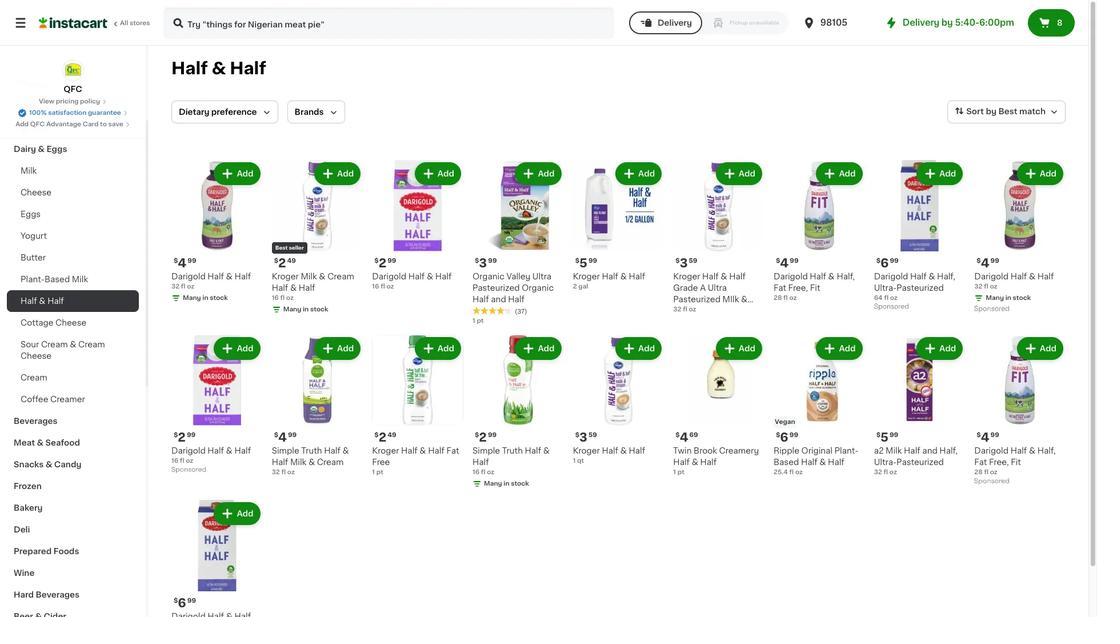Task type: describe. For each thing, give the bounding box(es) containing it.
oz inside simple truth half & half milk & cream 32 fl oz
[[287, 470, 295, 476]]

6 for darigold half & half, ultra-pasteurized
[[881, 257, 889, 269]]

twin
[[674, 447, 692, 455]]

sort by
[[967, 108, 997, 116]]

6 for ripple original plant- based half & half
[[781, 432, 789, 444]]

original
[[802, 447, 833, 455]]

based inside the ripple original plant- based half & half 25.4 fl oz
[[774, 459, 799, 467]]

2 vertical spatial fat
[[975, 459, 988, 467]]

yogurt link
[[7, 225, 139, 247]]

cream inside simple truth half & half milk & cream 32 fl oz
[[317, 459, 344, 467]]

hard
[[14, 591, 34, 599]]

half inside darigold half & half, ultra-pasteurized 64 fl oz
[[911, 273, 927, 281]]

darigold inside darigold half & half, ultra-pasteurized 64 fl oz
[[874, 273, 909, 281]]

0 horizontal spatial 6
[[178, 597, 186, 609]]

32 inside simple truth half & half milk & cream 32 fl oz
[[272, 470, 280, 476]]

plant- inside the ripple original plant- based half & half 25.4 fl oz
[[835, 447, 859, 455]]

prepared
[[14, 548, 52, 556]]

& inside darigold half & half, ultra-pasteurized 64 fl oz
[[929, 273, 936, 281]]

delivery by 5:40-6:00pm link
[[885, 16, 1015, 30]]

kroger half & half 1 qt
[[573, 447, 646, 464]]

cheese inside 'sour cream & cream cheese'
[[21, 352, 52, 360]]

to
[[100, 121, 107, 127]]

card
[[83, 121, 99, 127]]

0 vertical spatial fat
[[774, 284, 787, 292]]

pasteurized inside a2 milk half and half, ultra-pasteurized 32 fl oz
[[897, 459, 944, 467]]

0 horizontal spatial qfc
[[30, 121, 45, 127]]

lists link
[[7, 32, 139, 55]]

0 horizontal spatial 28
[[774, 295, 782, 301]]

& inside "twin brook creamery half & half 1 pt"
[[692, 459, 699, 467]]

creamer
[[50, 396, 85, 404]]

delivery by 5:40-6:00pm
[[903, 18, 1015, 27]]

0 horizontal spatial darigold half & half 16 fl oz
[[172, 447, 251, 464]]

view
[[39, 98, 54, 105]]

bakery
[[14, 504, 43, 512]]

sponsored badge image for 16
[[172, 467, 206, 474]]

gal
[[579, 283, 589, 290]]

lists
[[32, 39, 52, 47]]

darigold half & half, ultra-pasteurized 64 fl oz
[[874, 273, 956, 301]]

ultra- inside darigold half & half, ultra-pasteurized 64 fl oz
[[874, 284, 897, 292]]

policy
[[80, 98, 100, 105]]

& inside kroger half & half 1 qt
[[621, 447, 627, 455]]

69
[[690, 432, 698, 439]]

qfc logo image
[[62, 59, 84, 81]]

eggs link
[[7, 204, 139, 225]]

& inside kroger half & half 2 gal
[[621, 273, 627, 281]]

coffee creamer
[[21, 396, 85, 404]]

hard beverages
[[14, 591, 80, 599]]

and inside organic valley ultra pasteurized organic half and half
[[491, 295, 506, 303]]

meat & seafood link
[[7, 432, 139, 454]]

ultra inside organic valley ultra pasteurized organic half and half
[[533, 272, 552, 280]]

by for delivery
[[942, 18, 953, 27]]

kroger for 2
[[372, 447, 399, 455]]

25.4
[[774, 470, 788, 476]]

$ 3 59 for kroger half & half grade a ultra pasteurized milk & cream
[[676, 257, 698, 269]]

service type group
[[629, 11, 789, 34]]

satisfaction
[[48, 110, 86, 116]]

32 fl oz
[[674, 306, 697, 313]]

$ 5 99 for a2
[[877, 432, 899, 444]]

bakery link
[[7, 497, 139, 519]]

0 vertical spatial free,
[[789, 284, 809, 292]]

seller
[[289, 245, 304, 250]]

5 for kroger
[[580, 257, 588, 269]]

fl inside simple truth half & half 16 fl oz
[[481, 470, 486, 476]]

1 horizontal spatial organic
[[522, 284, 554, 292]]

0 horizontal spatial based
[[45, 276, 70, 284]]

3 for organic
[[479, 257, 487, 269]]

match
[[1020, 108, 1046, 116]]

cottage cheese link
[[7, 312, 139, 334]]

wine
[[14, 569, 35, 577]]

prepared foods link
[[7, 541, 139, 563]]

simple for milk
[[272, 447, 299, 455]]

& inside simple truth half & half 16 fl oz
[[544, 447, 550, 455]]

meat
[[14, 439, 35, 447]]

half, inside a2 milk half and half, ultra-pasteurized 32 fl oz
[[940, 447, 958, 455]]

cheese link
[[7, 182, 139, 204]]

59 for kroger half & half grade a ultra pasteurized milk & cream
[[689, 258, 698, 264]]

pasteurized inside darigold half & half, ultra-pasteurized 64 fl oz
[[897, 284, 944, 292]]

plant-based milk link
[[7, 269, 139, 290]]

milk inside a2 milk half and half, ultra-pasteurized 32 fl oz
[[886, 447, 902, 455]]

produce link
[[7, 117, 139, 138]]

fl inside the ripple original plant- based half & half 25.4 fl oz
[[790, 470, 794, 476]]

100% satisfaction guarantee button
[[18, 106, 128, 118]]

0 vertical spatial cheese
[[21, 189, 52, 197]]

brands button
[[287, 101, 345, 123]]

snacks & candy
[[14, 461, 81, 469]]

recipes
[[14, 80, 47, 88]]

snacks
[[14, 461, 44, 469]]

add qfc advantage card to save link
[[16, 120, 130, 129]]

meat & seafood
[[14, 439, 80, 447]]

dairy & eggs
[[14, 145, 67, 153]]

brands
[[295, 108, 324, 116]]

kroger half & half 2 gal
[[573, 273, 646, 290]]

1 vertical spatial cheese
[[56, 319, 87, 327]]

sour cream & cream cheese
[[21, 341, 105, 360]]

8
[[1058, 19, 1063, 27]]

98105 button
[[803, 7, 871, 39]]

fl inside a2 milk half and half, ultra-pasteurized 32 fl oz
[[884, 470, 888, 476]]

instacart logo image
[[39, 16, 107, 30]]

0 vertical spatial eggs
[[47, 145, 67, 153]]

kroger inside kroger half & half grade a ultra pasteurized milk & cream
[[674, 273, 701, 281]]

best for best seller
[[275, 245, 288, 250]]

thanksgiving link
[[7, 95, 139, 117]]

truth for oz
[[502, 447, 523, 455]]

best seller
[[275, 245, 304, 250]]

view pricing policy link
[[39, 97, 107, 106]]

1 horizontal spatial half & half
[[172, 60, 266, 77]]

$ 3 99
[[475, 257, 497, 269]]

a
[[700, 284, 706, 292]]

grade
[[674, 284, 698, 292]]

1 inside kroger half & half fat free 1 pt
[[372, 470, 375, 476]]

ultra inside kroger half & half grade a ultra pasteurized milk & cream
[[708, 284, 727, 292]]

1 horizontal spatial 28
[[975, 470, 983, 476]]

simple truth half & half milk & cream 32 fl oz
[[272, 447, 349, 476]]

valley
[[507, 272, 531, 280]]

oz inside darigold half & half, ultra-pasteurized 64 fl oz
[[891, 295, 898, 301]]

$ 5 99 for kroger
[[575, 257, 598, 269]]

wine link
[[7, 563, 139, 584]]

a2 milk half and half, ultra-pasteurized 32 fl oz
[[874, 447, 958, 476]]

organic valley ultra pasteurized organic half and half
[[473, 272, 554, 303]]

1 down organic valley ultra pasteurized organic half and half
[[473, 318, 475, 324]]

twin brook creamery half & half 1 pt
[[674, 447, 759, 476]]

1 horizontal spatial $ 2 99
[[375, 257, 396, 269]]

best match
[[999, 108, 1046, 116]]

0 vertical spatial beverages
[[14, 417, 57, 425]]

pt for 4
[[678, 470, 685, 476]]

dairy
[[14, 145, 36, 153]]

deli
[[14, 526, 30, 534]]

free
[[372, 459, 390, 467]]

2 darigold half & half 32 fl oz from the left
[[975, 273, 1054, 290]]

2 horizontal spatial $ 2 99
[[475, 432, 497, 444]]

simple for 16
[[473, 447, 500, 455]]

advantage
[[46, 121, 81, 127]]

all
[[120, 20, 128, 26]]

pasteurized inside organic valley ultra pasteurized organic half and half
[[473, 284, 520, 292]]

1 pt
[[473, 318, 484, 324]]

dietary
[[179, 108, 209, 116]]

16 inside kroger milk & cream half & half 16 fl oz
[[272, 295, 279, 301]]

16 inside simple truth half & half 16 fl oz
[[473, 470, 480, 476]]

kroger milk & cream half & half 16 fl oz
[[272, 273, 354, 301]]

all stores link
[[39, 7, 151, 39]]

stores
[[130, 20, 150, 26]]

sour
[[21, 341, 39, 349]]

qfc link
[[62, 59, 84, 95]]



Task type: vqa. For each thing, say whether or not it's contained in the screenshot.
8 Buy 1, get 1 free Tru Fru Cherries, Dark Chocolate on the right top of page
no



Task type: locate. For each thing, give the bounding box(es) containing it.
1 horizontal spatial 3
[[580, 432, 588, 444]]

1 vertical spatial best
[[275, 245, 288, 250]]

0 horizontal spatial 59
[[589, 432, 597, 439]]

0 horizontal spatial fit
[[811, 284, 821, 292]]

kroger inside kroger half & half 2 gal
[[573, 273, 600, 281]]

1 vertical spatial $ 3 59
[[575, 432, 597, 444]]

32 inside a2 milk half and half, ultra-pasteurized 32 fl oz
[[874, 470, 883, 476]]

1 vertical spatial $ 2 49
[[375, 432, 397, 444]]

$ 2 99
[[375, 257, 396, 269], [174, 432, 196, 444], [475, 432, 497, 444]]

qt
[[577, 458, 584, 464]]

frozen link
[[7, 476, 139, 497]]

1 vertical spatial $ 6 99
[[776, 432, 799, 444]]

$ 6 99 for ripple
[[776, 432, 799, 444]]

pt inside "twin brook creamery half & half 1 pt"
[[678, 470, 685, 476]]

1 vertical spatial qfc
[[30, 121, 45, 127]]

1 vertical spatial eggs
[[21, 210, 41, 218]]

2 vertical spatial cheese
[[21, 352, 52, 360]]

fat inside kroger half & half fat free 1 pt
[[447, 447, 459, 455]]

1 vertical spatial based
[[774, 459, 799, 467]]

0 horizontal spatial plant-
[[21, 276, 45, 284]]

2 ultra- from the top
[[874, 459, 897, 467]]

1 inside "twin brook creamery half & half 1 pt"
[[674, 470, 676, 476]]

5 up a2
[[881, 432, 889, 444]]

& inside the ripple original plant- based half & half 25.4 fl oz
[[820, 459, 826, 467]]

delivery
[[903, 18, 940, 27], [658, 19, 692, 27]]

0 horizontal spatial eggs
[[21, 210, 41, 218]]

many
[[183, 295, 201, 301], [986, 295, 1004, 301], [283, 306, 301, 313], [484, 481, 502, 487]]

best for best match
[[999, 108, 1018, 116]]

(37)
[[515, 309, 527, 315]]

1 horizontal spatial truth
[[502, 447, 523, 455]]

free,
[[789, 284, 809, 292], [990, 459, 1009, 467]]

0 horizontal spatial best
[[275, 245, 288, 250]]

1 vertical spatial darigold half & half 16 fl oz
[[172, 447, 251, 464]]

1 truth from the left
[[502, 447, 523, 455]]

& inside kroger half & half fat free 1 pt
[[420, 447, 426, 455]]

and inside a2 milk half and half, ultra-pasteurized 32 fl oz
[[923, 447, 938, 455]]

6:00pm
[[980, 18, 1015, 27]]

and
[[491, 295, 506, 303], [923, 447, 938, 455]]

half & half
[[172, 60, 266, 77], [21, 297, 64, 305]]

half inside a2 milk half and half, ultra-pasteurized 32 fl oz
[[904, 447, 921, 455]]

1 darigold half & half 32 fl oz from the left
[[172, 272, 251, 290]]

1 vertical spatial organic
[[522, 284, 554, 292]]

milk link
[[7, 160, 139, 182]]

0 horizontal spatial $ 2 49
[[274, 257, 296, 269]]

milk inside plant-based milk link
[[72, 276, 88, 284]]

1 horizontal spatial fat
[[774, 284, 787, 292]]

kroger up grade
[[674, 273, 701, 281]]

0 vertical spatial plant-
[[21, 276, 45, 284]]

1 horizontal spatial and
[[923, 447, 938, 455]]

1 vertical spatial ultra
[[708, 284, 727, 292]]

by inside best match sort by field
[[986, 108, 997, 116]]

$ 2 49 up free
[[375, 432, 397, 444]]

1 vertical spatial ultra-
[[874, 459, 897, 467]]

creamery
[[720, 447, 759, 455]]

plant- right original
[[835, 447, 859, 455]]

coffee creamer link
[[7, 389, 139, 410]]

beverages down 'wine' 'link'
[[36, 591, 80, 599]]

add button
[[215, 164, 259, 184], [316, 164, 360, 184], [416, 164, 460, 184], [516, 164, 561, 184], [617, 164, 661, 184], [717, 164, 761, 184], [818, 164, 862, 184], [918, 164, 962, 184], [1019, 164, 1063, 184], [215, 338, 259, 359], [316, 338, 360, 359], [416, 338, 460, 359], [516, 338, 561, 359], [617, 338, 661, 359], [717, 338, 761, 359], [818, 338, 862, 359], [918, 338, 962, 359], [1019, 338, 1063, 359], [215, 504, 259, 524]]

view pricing policy
[[39, 98, 100, 105]]

0 vertical spatial $ 6 99
[[877, 257, 899, 269]]

all stores
[[120, 20, 150, 26]]

simple
[[473, 447, 500, 455], [272, 447, 299, 455]]

cream link
[[7, 367, 139, 389]]

59 for kroger half & half
[[589, 432, 597, 439]]

6
[[881, 257, 889, 269], [781, 432, 789, 444], [178, 597, 186, 609]]

based up "half & half" link
[[45, 276, 70, 284]]

1 vertical spatial fat
[[447, 447, 459, 455]]

by for sort
[[986, 108, 997, 116]]

by
[[942, 18, 953, 27], [986, 108, 997, 116]]

based down ripple
[[774, 459, 799, 467]]

$ 3 59 up qt
[[575, 432, 597, 444]]

1 horizontal spatial 59
[[689, 258, 698, 264]]

2 vertical spatial $ 6 99
[[174, 597, 196, 609]]

milk inside milk link
[[21, 167, 37, 175]]

1 vertical spatial fit
[[1011, 459, 1022, 467]]

0 horizontal spatial $ 6 99
[[174, 597, 196, 609]]

simple inside simple truth half & half 16 fl oz
[[473, 447, 500, 455]]

cream inside kroger milk & cream half & half 16 fl oz
[[328, 273, 354, 281]]

snacks & candy link
[[7, 454, 139, 476]]

1 vertical spatial $ 5 99
[[877, 432, 899, 444]]

delivery inside button
[[658, 19, 692, 27]]

0 horizontal spatial 5
[[580, 257, 588, 269]]

fl inside kroger milk & cream half & half 16 fl oz
[[280, 295, 285, 301]]

delivery inside 'link'
[[903, 18, 940, 27]]

darigold half & half, fat free, fit 28 fl oz
[[774, 272, 855, 301], [975, 447, 1056, 476]]

qfc up view pricing policy link at the top of page
[[64, 85, 82, 93]]

qfc down "100%"
[[30, 121, 45, 127]]

0 vertical spatial $ 5 99
[[575, 257, 598, 269]]

cream inside cream link
[[21, 374, 47, 382]]

0 horizontal spatial simple
[[272, 447, 299, 455]]

fl inside darigold half & half, ultra-pasteurized 64 fl oz
[[885, 295, 889, 301]]

$ 3 59 up grade
[[676, 257, 698, 269]]

stock
[[210, 295, 228, 301], [1013, 295, 1031, 301], [310, 306, 328, 313], [511, 481, 529, 487]]

pasteurized inside kroger half & half grade a ultra pasteurized milk & cream
[[674, 295, 721, 303]]

oz inside the ripple original plant- based half & half 25.4 fl oz
[[796, 470, 803, 476]]

1 ultra- from the top
[[874, 284, 897, 292]]

sponsored badge image
[[874, 304, 909, 310], [975, 306, 1009, 313], [172, 467, 206, 474], [975, 478, 1009, 485]]

frozen
[[14, 482, 42, 491]]

49 for kroger half & half fat free
[[388, 432, 397, 439]]

thanksgiving
[[14, 102, 68, 110]]

1 vertical spatial 5
[[881, 432, 889, 444]]

$ 5 99 up gal
[[575, 257, 598, 269]]

add qfc advantage card to save
[[16, 121, 123, 127]]

eggs
[[47, 145, 67, 153], [21, 210, 41, 218]]

vegan
[[775, 419, 796, 426]]

0 vertical spatial 49
[[287, 258, 296, 264]]

1 vertical spatial half & half
[[21, 297, 64, 305]]

★★★★★
[[473, 307, 513, 315], [473, 307, 513, 315]]

$ 4 99
[[174, 257, 196, 269], [776, 257, 799, 269], [977, 257, 1000, 269], [274, 432, 297, 444], [977, 432, 1000, 444]]

0 horizontal spatial $ 2 99
[[174, 432, 196, 444]]

kroger up gal
[[573, 273, 600, 281]]

1 vertical spatial beverages
[[36, 591, 80, 599]]

1 horizontal spatial delivery
[[903, 18, 940, 27]]

milk inside simple truth half & half milk & cream 32 fl oz
[[290, 459, 307, 467]]

ultra- inside a2 milk half and half, ultra-pasteurized 32 fl oz
[[874, 459, 897, 467]]

plant- down the butter
[[21, 276, 45, 284]]

kroger down best seller
[[272, 273, 299, 281]]

0 vertical spatial qfc
[[64, 85, 82, 93]]

1 vertical spatial free,
[[990, 459, 1009, 467]]

delivery for delivery
[[658, 19, 692, 27]]

1 horizontal spatial 5
[[881, 432, 889, 444]]

best inside field
[[999, 108, 1018, 116]]

0 horizontal spatial fat
[[447, 447, 459, 455]]

sponsored badge image for fat
[[975, 478, 1009, 485]]

kroger up qt
[[573, 447, 600, 455]]

beverages down the coffee
[[14, 417, 57, 425]]

1 horizontal spatial $ 2 49
[[375, 432, 397, 444]]

pt down free
[[377, 470, 383, 476]]

1 horizontal spatial darigold half & half, fat free, fit 28 fl oz
[[975, 447, 1056, 476]]

1 horizontal spatial 6
[[781, 432, 789, 444]]

2 vertical spatial 6
[[178, 597, 186, 609]]

1 horizontal spatial darigold half & half 32 fl oz
[[975, 273, 1054, 290]]

truth for cream
[[301, 447, 322, 455]]

1
[[473, 318, 475, 324], [573, 458, 576, 464], [372, 470, 375, 476], [674, 470, 676, 476]]

$ 5 99 up a2
[[877, 432, 899, 444]]

kroger inside kroger half & half 1 qt
[[573, 447, 600, 455]]

ultra- down a2
[[874, 459, 897, 467]]

0 vertical spatial darigold half & half, fat free, fit 28 fl oz
[[774, 272, 855, 301]]

kroger half & half fat free 1 pt
[[372, 447, 459, 476]]

organic down 'valley' at the top left of the page
[[522, 284, 554, 292]]

cheese down "half & half" link
[[56, 319, 87, 327]]

1 horizontal spatial simple
[[473, 447, 500, 455]]

$ 5 99
[[575, 257, 598, 269], [877, 432, 899, 444]]

ripple original plant- based half & half 25.4 fl oz
[[774, 447, 859, 476]]

None search field
[[164, 7, 615, 39]]

8 button
[[1028, 9, 1075, 37]]

sponsored badge image for ultra-
[[874, 304, 909, 310]]

1 down twin
[[674, 470, 676, 476]]

cheese down sour
[[21, 352, 52, 360]]

1 inside kroger half & half 1 qt
[[573, 458, 576, 464]]

49 down best seller
[[287, 258, 296, 264]]

pt
[[477, 318, 484, 324], [377, 470, 383, 476], [678, 470, 685, 476]]

0 vertical spatial based
[[45, 276, 70, 284]]

5:40-
[[955, 18, 980, 27]]

plant- inside plant-based milk link
[[21, 276, 45, 284]]

fl inside simple truth half & half milk & cream 32 fl oz
[[282, 470, 286, 476]]

beverages
[[14, 417, 57, 425], [36, 591, 80, 599]]

2 inside kroger half & half 2 gal
[[573, 283, 577, 290]]

pt inside kroger half & half fat free 1 pt
[[377, 470, 383, 476]]

by left 5:40-
[[942, 18, 953, 27]]

candy
[[54, 461, 81, 469]]

2 horizontal spatial fat
[[975, 459, 988, 467]]

2 truth from the left
[[301, 447, 322, 455]]

2 horizontal spatial 6
[[881, 257, 889, 269]]

half, inside darigold half & half, ultra-pasteurized 64 fl oz
[[938, 273, 956, 281]]

1 vertical spatial plant-
[[835, 447, 859, 455]]

2 simple from the left
[[272, 447, 299, 455]]

99 inside $ 3 99
[[488, 258, 497, 264]]

truth inside simple truth half & half milk & cream 32 fl oz
[[301, 447, 322, 455]]

2 horizontal spatial 3
[[680, 257, 688, 269]]

1 horizontal spatial ultra
[[708, 284, 727, 292]]

0 horizontal spatial and
[[491, 295, 506, 303]]

16
[[372, 283, 379, 290], [272, 295, 279, 301], [172, 458, 178, 464], [473, 470, 480, 476]]

1 vertical spatial 59
[[589, 432, 597, 439]]

1 down free
[[372, 470, 375, 476]]

1 horizontal spatial qfc
[[64, 85, 82, 93]]

milk
[[21, 167, 37, 175], [301, 273, 317, 281], [72, 276, 88, 284], [886, 447, 902, 455], [290, 459, 307, 467]]

kroger up free
[[372, 447, 399, 455]]

delivery for delivery by 5:40-6:00pm
[[903, 18, 940, 27]]

& inside 'sour cream & cream cheese'
[[70, 341, 76, 349]]

kroger
[[272, 273, 299, 281], [573, 273, 600, 281], [674, 273, 701, 281], [372, 447, 399, 455], [573, 447, 600, 455]]

many in stock
[[183, 295, 228, 301], [986, 295, 1031, 301], [283, 306, 328, 313], [484, 481, 529, 487]]

1 vertical spatial 49
[[388, 432, 397, 439]]

3 up qt
[[580, 432, 588, 444]]

1 left qt
[[573, 458, 576, 464]]

half & half link
[[7, 290, 139, 312]]

1 horizontal spatial $ 5 99
[[877, 432, 899, 444]]

cheese up eggs 'link'
[[21, 189, 52, 197]]

Search field
[[165, 8, 613, 38]]

ultra- up 64
[[874, 284, 897, 292]]

kroger for 5
[[573, 273, 600, 281]]

ultra right a
[[708, 284, 727, 292]]

0 horizontal spatial darigold half & half, fat free, fit 28 fl oz
[[774, 272, 855, 301]]

$ 6 99
[[877, 257, 899, 269], [776, 432, 799, 444], [174, 597, 196, 609]]

28
[[774, 295, 782, 301], [975, 470, 983, 476]]

dietary preference button
[[172, 101, 278, 123]]

milk inside kroger milk & cream half & half 16 fl oz
[[301, 273, 317, 281]]

0 horizontal spatial $ 3 59
[[575, 432, 597, 444]]

best left the seller
[[275, 245, 288, 250]]

1 horizontal spatial based
[[774, 459, 799, 467]]

$ 3 59 for kroger half & half
[[575, 432, 597, 444]]

0 horizontal spatial delivery
[[658, 19, 692, 27]]

2 horizontal spatial pt
[[678, 470, 685, 476]]

0 horizontal spatial by
[[942, 18, 953, 27]]

59 up kroger half & half 1 qt
[[589, 432, 597, 439]]

$ 6 99 for darigold
[[877, 257, 899, 269]]

3 up organic valley ultra pasteurized organic half and half
[[479, 257, 487, 269]]

0 vertical spatial 28
[[774, 295, 782, 301]]

beverages inside "link"
[[36, 591, 80, 599]]

recipes link
[[7, 73, 139, 95]]

eggs inside 'link'
[[21, 210, 41, 218]]

1 horizontal spatial plant-
[[835, 447, 859, 455]]

0 vertical spatial 5
[[580, 257, 588, 269]]

best left match
[[999, 108, 1018, 116]]

pt for 2
[[377, 470, 383, 476]]

$ inside $ 3 99
[[475, 258, 479, 264]]

0 vertical spatial 59
[[689, 258, 698, 264]]

prepared foods
[[14, 548, 79, 556]]

1 horizontal spatial eggs
[[47, 145, 67, 153]]

0 horizontal spatial $ 5 99
[[575, 257, 598, 269]]

&
[[212, 60, 226, 77], [38, 145, 45, 153], [226, 272, 233, 280], [829, 272, 835, 280], [319, 273, 326, 281], [427, 273, 433, 281], [621, 273, 627, 281], [721, 273, 728, 281], [929, 273, 936, 281], [1030, 273, 1036, 281], [290, 284, 297, 292], [741, 295, 748, 303], [39, 297, 45, 305], [70, 341, 76, 349], [37, 439, 44, 447], [226, 447, 233, 455], [544, 447, 550, 455], [343, 447, 349, 455], [420, 447, 426, 455], [621, 447, 627, 455], [1030, 447, 1036, 455], [820, 459, 826, 467], [309, 459, 315, 467], [692, 459, 699, 467], [46, 461, 52, 469]]

0 horizontal spatial pt
[[377, 470, 383, 476]]

oz inside a2 milk half and half, ultra-pasteurized 32 fl oz
[[890, 470, 897, 476]]

0 horizontal spatial darigold half & half 32 fl oz
[[172, 272, 251, 290]]

0 vertical spatial organic
[[473, 272, 505, 280]]

sort
[[967, 108, 984, 116]]

oz inside kroger milk & cream half & half 16 fl oz
[[286, 295, 294, 301]]

$ 2 49 for kroger half & half fat free
[[375, 432, 397, 444]]

half & half up cottage
[[21, 297, 64, 305]]

in
[[203, 295, 208, 301], [1006, 295, 1012, 301], [303, 306, 309, 313], [504, 481, 510, 487]]

$ inside the $ 4 69
[[676, 432, 680, 439]]

milk
[[723, 295, 739, 303]]

and right a2
[[923, 447, 938, 455]]

1 horizontal spatial $ 6 99
[[776, 432, 799, 444]]

$ 2 49 down best seller
[[274, 257, 296, 269]]

1 horizontal spatial free,
[[990, 459, 1009, 467]]

fl
[[181, 283, 185, 290], [381, 283, 385, 290], [985, 283, 989, 290], [784, 295, 788, 301], [280, 295, 285, 301], [885, 295, 889, 301], [683, 306, 688, 313], [180, 458, 184, 464], [481, 470, 486, 476], [790, 470, 794, 476], [282, 470, 286, 476], [884, 470, 888, 476], [985, 470, 989, 476]]

59
[[689, 258, 698, 264], [589, 432, 597, 439]]

1 horizontal spatial $ 3 59
[[676, 257, 698, 269]]

ultra right 'valley' at the top left of the page
[[533, 272, 552, 280]]

0 horizontal spatial organic
[[473, 272, 505, 280]]

half,
[[837, 272, 855, 280], [938, 273, 956, 281], [940, 447, 958, 455], [1038, 447, 1056, 455]]

5 for a2
[[881, 432, 889, 444]]

pt down twin
[[678, 470, 685, 476]]

and down $ 3 99
[[491, 295, 506, 303]]

1 vertical spatial by
[[986, 108, 997, 116]]

0 vertical spatial darigold half & half 16 fl oz
[[372, 273, 452, 290]]

1 horizontal spatial best
[[999, 108, 1018, 116]]

1 horizontal spatial pt
[[477, 318, 484, 324]]

organic down $ 3 99
[[473, 272, 505, 280]]

$ 3 59
[[676, 257, 698, 269], [575, 432, 597, 444]]

by inside delivery by 5:40-6:00pm 'link'
[[942, 18, 953, 27]]

49 up free
[[388, 432, 397, 439]]

pt down organic valley ultra pasteurized organic half and half
[[477, 318, 484, 324]]

beverages link
[[7, 410, 139, 432]]

cream inside kroger half & half grade a ultra pasteurized milk & cream
[[674, 307, 700, 315]]

plant-based milk
[[21, 276, 88, 284]]

butter
[[21, 254, 46, 262]]

1 vertical spatial 28
[[975, 470, 983, 476]]

cheese
[[21, 189, 52, 197], [56, 319, 87, 327], [21, 352, 52, 360]]

half & half up dietary preference
[[172, 60, 266, 77]]

eggs down advantage
[[47, 145, 67, 153]]

oz inside simple truth half & half 16 fl oz
[[487, 470, 495, 476]]

best
[[999, 108, 1018, 116], [275, 245, 288, 250]]

cottage cheese
[[21, 319, 87, 327]]

100% satisfaction guarantee
[[29, 110, 121, 116]]

simple inside simple truth half & half milk & cream 32 fl oz
[[272, 447, 299, 455]]

3 up grade
[[680, 257, 688, 269]]

3 for kroger
[[680, 257, 688, 269]]

cream
[[328, 273, 354, 281], [674, 307, 700, 315], [41, 341, 68, 349], [78, 341, 105, 349], [21, 374, 47, 382], [317, 459, 344, 467]]

kroger for 3
[[573, 447, 600, 455]]

cottage
[[21, 319, 53, 327]]

butter link
[[7, 247, 139, 269]]

59 up grade
[[689, 258, 698, 264]]

5 up gal
[[580, 257, 588, 269]]

truth inside simple truth half & half 16 fl oz
[[502, 447, 523, 455]]

49
[[287, 258, 296, 264], [388, 432, 397, 439]]

kroger inside kroger half & half fat free 1 pt
[[372, 447, 399, 455]]

0 horizontal spatial half & half
[[21, 297, 64, 305]]

coffee
[[21, 396, 48, 404]]

1 vertical spatial 6
[[781, 432, 789, 444]]

kroger inside kroger milk & cream half & half 16 fl oz
[[272, 273, 299, 281]]

pasteurized
[[473, 284, 520, 292], [897, 284, 944, 292], [674, 295, 721, 303], [897, 459, 944, 467]]

2 horizontal spatial $ 6 99
[[877, 257, 899, 269]]

0 vertical spatial $ 3 59
[[676, 257, 698, 269]]

add
[[16, 121, 29, 127], [237, 170, 254, 178], [337, 170, 354, 178], [438, 170, 454, 178], [538, 170, 555, 178], [639, 170, 655, 178], [739, 170, 756, 178], [839, 170, 856, 178], [940, 170, 957, 178], [1040, 170, 1057, 178], [237, 345, 254, 353], [337, 345, 354, 353], [438, 345, 454, 353], [538, 345, 555, 353], [639, 345, 655, 353], [739, 345, 756, 353], [839, 345, 856, 353], [940, 345, 957, 353], [1040, 345, 1057, 353], [237, 510, 254, 518]]

98105
[[821, 18, 848, 27]]

Best match Sort by field
[[948, 101, 1066, 123]]

0 horizontal spatial truth
[[301, 447, 322, 455]]

49 for kroger milk & cream half & half
[[287, 258, 296, 264]]

eggs up the yogurt
[[21, 210, 41, 218]]

$ 2 49 for kroger milk & cream half & half
[[274, 257, 296, 269]]

deli link
[[7, 519, 139, 541]]

product group
[[172, 160, 263, 305], [272, 160, 363, 317], [372, 160, 464, 291], [473, 160, 564, 326], [573, 160, 664, 291], [674, 160, 765, 315], [774, 160, 865, 303], [874, 160, 966, 313], [975, 160, 1066, 315], [172, 335, 263, 476], [272, 335, 363, 478], [372, 335, 464, 478], [473, 335, 564, 491], [573, 335, 664, 466], [674, 335, 765, 478], [774, 335, 865, 478], [874, 335, 966, 478], [975, 335, 1066, 488], [172, 500, 263, 617]]

by right sort
[[986, 108, 997, 116]]

0 vertical spatial and
[[491, 295, 506, 303]]

1 simple from the left
[[473, 447, 500, 455]]

hard beverages link
[[7, 584, 139, 606]]



